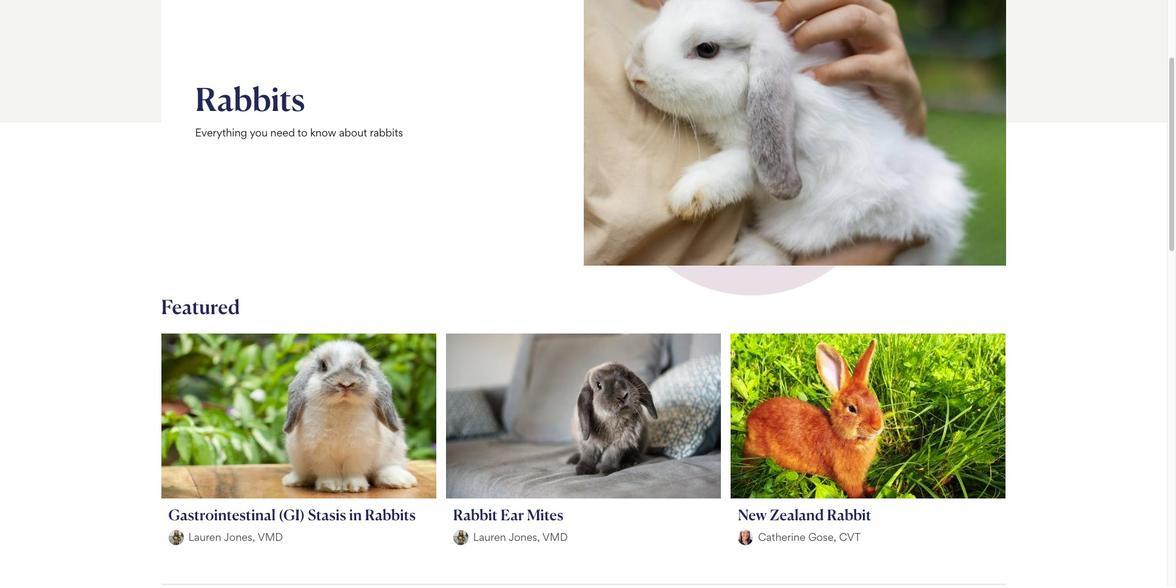 Task type: describe. For each thing, give the bounding box(es) containing it.
new
[[738, 506, 767, 524]]

by image for new
[[738, 530, 754, 546]]

by image for gastrointestinal
[[168, 530, 184, 546]]

woman holding a white and gray rabbit to her chest image
[[584, 0, 1006, 266]]

0 vertical spatial rabbits
[[195, 79, 305, 119]]

2 rabbit from the left
[[827, 506, 872, 524]]

vmd for ear
[[543, 531, 568, 544]]

about
[[339, 127, 367, 139]]

rabbits
[[370, 127, 403, 139]]

vmd for (gi)
[[258, 531, 283, 544]]

lauren jones, vmd for (gi)
[[189, 531, 283, 544]]

lauren jones, vmd for ear
[[473, 531, 568, 544]]

catherine
[[758, 531, 806, 544]]

new zealand rabbit
[[738, 506, 872, 524]]

know
[[310, 127, 337, 139]]

featured
[[161, 295, 240, 319]]

lauren for gastrointestinal
[[189, 531, 221, 544]]



Task type: vqa. For each thing, say whether or not it's contained in the screenshot.
Rabbit
yes



Task type: locate. For each thing, give the bounding box(es) containing it.
you
[[250, 127, 268, 139]]

rabbit
[[453, 506, 498, 524], [827, 506, 872, 524]]

0 horizontal spatial jones,
[[224, 531, 255, 544]]

rabbit up by image
[[453, 506, 498, 524]]

vmd down mites
[[543, 531, 568, 544]]

1 lauren jones, vmd from the left
[[189, 531, 283, 544]]

mites
[[527, 506, 564, 524]]

jones, down 'ear'
[[509, 531, 540, 544]]

lauren jones, vmd down 'ear'
[[473, 531, 568, 544]]

jones, down gastrointestinal
[[224, 531, 255, 544]]

vmd down (gi)
[[258, 531, 283, 544]]

1 vertical spatial rabbits
[[365, 506, 416, 524]]

1 vmd from the left
[[258, 531, 283, 544]]

everything you need to know about rabbits
[[195, 127, 403, 139]]

1 jones, from the left
[[224, 531, 255, 544]]

gose,
[[809, 531, 837, 544]]

1 lauren from the left
[[189, 531, 221, 544]]

need
[[271, 127, 295, 139]]

to
[[298, 127, 308, 139]]

in
[[349, 506, 362, 524]]

2 lauren jones, vmd from the left
[[473, 531, 568, 544]]

rabbits up the you
[[195, 79, 305, 119]]

(gi)
[[279, 506, 305, 524]]

jones, for ear
[[509, 531, 540, 544]]

rabbit ear mites
[[453, 506, 564, 524]]

lauren down gastrointestinal
[[189, 531, 221, 544]]

0 horizontal spatial rabbits
[[195, 79, 305, 119]]

cvt
[[840, 531, 861, 544]]

lauren right by image
[[473, 531, 506, 544]]

1 by image from the left
[[168, 530, 184, 546]]

2 by image from the left
[[738, 530, 754, 546]]

ear
[[501, 506, 524, 524]]

0 horizontal spatial lauren jones, vmd
[[189, 531, 283, 544]]

by image down gastrointestinal
[[168, 530, 184, 546]]

2 vmd from the left
[[543, 531, 568, 544]]

0 horizontal spatial lauren
[[189, 531, 221, 544]]

rabbits
[[195, 79, 305, 119], [365, 506, 416, 524]]

lauren for rabbit
[[473, 531, 506, 544]]

gastrointestinal (gi) stasis in rabbits
[[168, 506, 416, 524]]

lauren
[[189, 531, 221, 544], [473, 531, 506, 544]]

stasis
[[308, 506, 346, 524]]

everything
[[195, 127, 247, 139]]

1 rabbit from the left
[[453, 506, 498, 524]]

1 horizontal spatial lauren jones, vmd
[[473, 531, 568, 544]]

jones, for (gi)
[[224, 531, 255, 544]]

rabbit up cvt
[[827, 506, 872, 524]]

1 horizontal spatial vmd
[[543, 531, 568, 544]]

gastrointestinal
[[168, 506, 276, 524]]

jones,
[[224, 531, 255, 544], [509, 531, 540, 544]]

1 horizontal spatial lauren
[[473, 531, 506, 544]]

1 horizontal spatial rabbits
[[365, 506, 416, 524]]

catherine gose, cvt
[[758, 531, 861, 544]]

by image
[[453, 530, 469, 546]]

by image down new
[[738, 530, 754, 546]]

0 horizontal spatial rabbit
[[453, 506, 498, 524]]

rabbits right in
[[365, 506, 416, 524]]

lauren jones, vmd
[[189, 531, 283, 544], [473, 531, 568, 544]]

lauren jones, vmd down gastrointestinal
[[189, 531, 283, 544]]

0 horizontal spatial vmd
[[258, 531, 283, 544]]

1 horizontal spatial by image
[[738, 530, 754, 546]]

zealand
[[770, 506, 824, 524]]

vmd
[[258, 531, 283, 544], [543, 531, 568, 544]]

0 horizontal spatial by image
[[168, 530, 184, 546]]

2 lauren from the left
[[473, 531, 506, 544]]

1 horizontal spatial jones,
[[509, 531, 540, 544]]

1 horizontal spatial rabbit
[[827, 506, 872, 524]]

2 jones, from the left
[[509, 531, 540, 544]]

by image
[[168, 530, 184, 546], [738, 530, 754, 546]]



